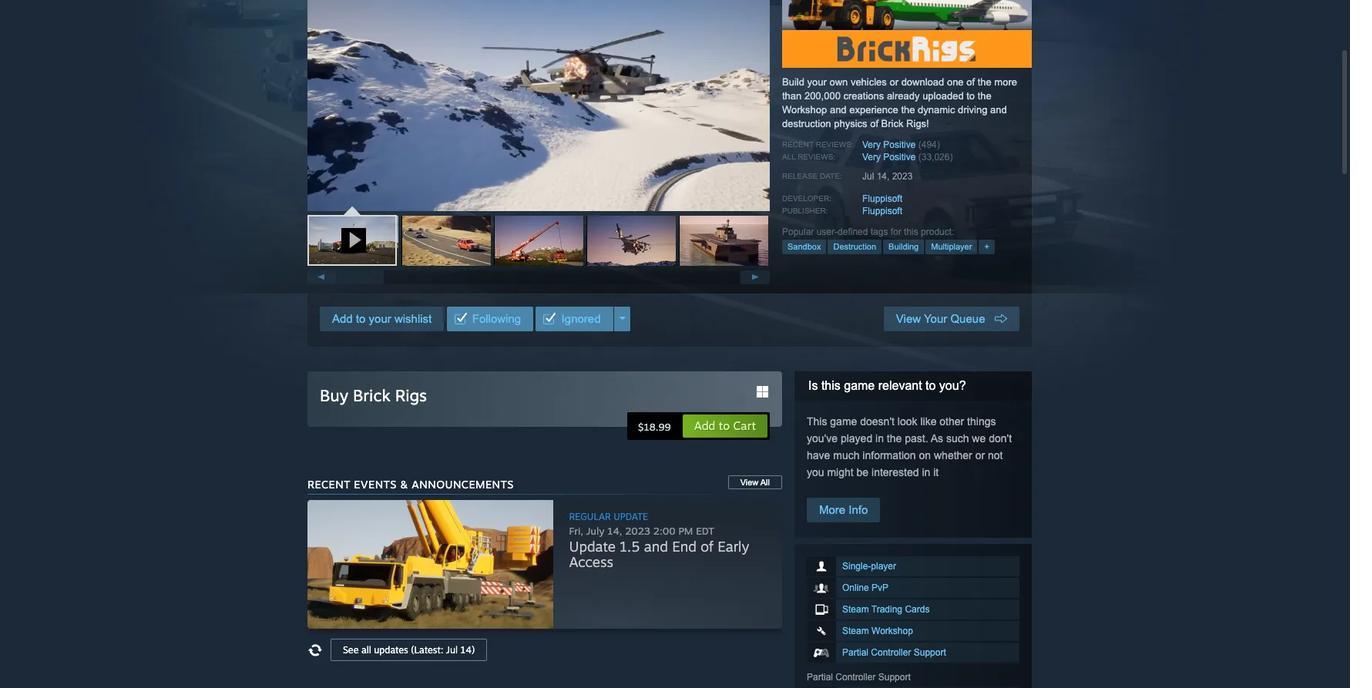 Task type: describe. For each thing, give the bounding box(es) containing it.
single-player
[[843, 561, 897, 572]]

of inside the regular update fri, july 14, 2023 2:00 pm edt update 1.5 and end of early access
[[701, 538, 714, 555]]

defined
[[838, 227, 869, 238]]

multiplayer
[[932, 242, 973, 251]]

+
[[985, 242, 990, 251]]

2023 inside the regular update fri, july 14, 2023 2:00 pm edt update 1.5 and end of early access
[[625, 525, 651, 537]]

as
[[931, 433, 944, 445]]

(latest:
[[411, 645, 444, 656]]

very for very positive (33,026)
[[863, 152, 881, 163]]

look
[[898, 416, 918, 428]]

july
[[587, 525, 605, 537]]

not
[[989, 450, 1004, 462]]

view your queue
[[897, 312, 995, 325]]

0 horizontal spatial support
[[879, 672, 911, 683]]

0 horizontal spatial in
[[876, 433, 884, 445]]

info
[[849, 504, 869, 517]]

product:
[[922, 227, 955, 238]]

on
[[920, 450, 932, 462]]

2 horizontal spatial of
[[967, 76, 975, 88]]

recent for recent events & announcements
[[308, 478, 351, 491]]

1 vertical spatial this
[[822, 379, 841, 392]]

very positive (33,026)
[[863, 152, 953, 163]]

is this game relevant to you?
[[809, 379, 967, 392]]

1 vertical spatial in
[[923, 467, 931, 479]]

date:
[[820, 172, 843, 180]]

have
[[807, 450, 831, 462]]

very for very positive (494)
[[863, 140, 881, 150]]

trading
[[872, 605, 903, 615]]

1 horizontal spatial and
[[830, 104, 847, 116]]

1 horizontal spatial this
[[905, 227, 919, 238]]

1 vertical spatial update
[[569, 538, 616, 555]]

0 vertical spatial 2023
[[893, 171, 913, 182]]

recent events & announcements
[[308, 478, 514, 491]]

building link
[[884, 240, 925, 254]]

1 vertical spatial partial controller support
[[807, 672, 911, 683]]

dynamic
[[918, 104, 956, 116]]

edt
[[696, 525, 715, 537]]

own
[[830, 76, 848, 88]]

the down already
[[902, 104, 916, 116]]

reviews: for very positive (33,026)
[[798, 153, 836, 161]]

&
[[400, 478, 409, 491]]

other
[[940, 416, 965, 428]]

don't
[[989, 433, 1013, 445]]

fri,
[[569, 525, 584, 537]]

brick inside build your own vehicles or download one of the more than 200,000 creations already uploaded to the workshop and experience the dynamic driving and destruction physics of brick rigs!
[[882, 118, 904, 130]]

might
[[828, 467, 854, 479]]

0 horizontal spatial all
[[761, 478, 770, 487]]

you've
[[807, 433, 838, 445]]

such
[[947, 433, 970, 445]]

workshop inside build your own vehicles or download one of the more than 200,000 creations already uploaded to the workshop and experience the dynamic driving and destruction physics of brick rigs!
[[783, 104, 828, 116]]

1 horizontal spatial of
[[871, 118, 879, 130]]

to left cart
[[719, 419, 730, 433]]

experience
[[850, 104, 899, 116]]

$18.99
[[639, 421, 671, 433]]

1.5
[[620, 538, 640, 555]]

buy brick rigs
[[320, 386, 427, 406]]

past.
[[905, 433, 929, 445]]

add to cart
[[694, 419, 756, 433]]

release
[[783, 172, 818, 180]]

online
[[843, 583, 870, 594]]

more info
[[820, 504, 869, 517]]

things
[[968, 416, 997, 428]]

steam workshop link
[[807, 622, 1020, 642]]

events
[[354, 478, 397, 491]]

or inside build your own vehicles or download one of the more than 200,000 creations already uploaded to the workshop and experience the dynamic driving and destruction physics of brick rigs!
[[890, 76, 899, 88]]

fluppisoft for publisher:
[[863, 206, 903, 217]]

for
[[891, 227, 902, 238]]

the up the driving
[[978, 90, 992, 102]]

view for view all
[[741, 478, 759, 487]]

positive for (33,026)
[[884, 152, 916, 163]]

your
[[925, 312, 948, 325]]

view all
[[741, 478, 770, 487]]

cards
[[906, 605, 930, 615]]

0 vertical spatial controller
[[872, 648, 912, 659]]

publisher:
[[783, 207, 829, 215]]

(494)
[[919, 140, 941, 150]]

0 vertical spatial game
[[845, 379, 875, 392]]

the inside this game doesn't look like other things you've played in the past. as such we don't have much information on whether or not you might be interested in it
[[887, 433, 902, 445]]

you?
[[940, 379, 967, 392]]

1 vertical spatial jul
[[446, 645, 458, 656]]

0 vertical spatial 14,
[[877, 171, 890, 182]]

steam trading cards
[[843, 605, 930, 615]]

end
[[673, 538, 697, 555]]

rigs
[[395, 386, 427, 406]]

online pvp link
[[807, 578, 1020, 598]]

see
[[343, 645, 359, 656]]

0 horizontal spatial brick
[[353, 386, 391, 406]]

this
[[807, 416, 828, 428]]

the left more
[[978, 76, 992, 88]]

partial controller support link
[[807, 643, 1020, 663]]

already
[[887, 90, 920, 102]]

more info link
[[807, 498, 881, 523]]

driving
[[959, 104, 988, 116]]

view all link
[[728, 476, 783, 490]]

game inside this game doesn't look like other things you've played in the past. as such we don't have much information on whether or not you might be interested in it
[[831, 416, 858, 428]]

1 vertical spatial workshop
[[872, 626, 914, 637]]

you
[[807, 467, 825, 479]]

interested
[[872, 467, 920, 479]]

all
[[362, 645, 371, 656]]



Task type: locate. For each thing, give the bounding box(es) containing it.
more
[[820, 504, 846, 517]]

steam down steam trading cards
[[843, 626, 870, 637]]

played
[[841, 433, 873, 445]]

fluppisoft link for publisher:
[[863, 206, 903, 217]]

1 vertical spatial 2023
[[625, 525, 651, 537]]

1 vertical spatial your
[[369, 312, 392, 325]]

information
[[863, 450, 917, 462]]

support down partial controller support link at the right bottom of page
[[879, 672, 911, 683]]

add left cart
[[694, 419, 716, 433]]

jul right date:
[[863, 171, 875, 182]]

game up 'played'
[[831, 416, 858, 428]]

building
[[889, 242, 919, 251]]

vehicles
[[851, 76, 887, 88]]

1 vertical spatial add
[[694, 419, 716, 433]]

0 horizontal spatial this
[[822, 379, 841, 392]]

and up physics
[[830, 104, 847, 116]]

partial controller support
[[843, 648, 947, 659], [807, 672, 911, 683]]

1 horizontal spatial 2023
[[893, 171, 913, 182]]

pm
[[679, 525, 694, 537]]

in down doesn't
[[876, 433, 884, 445]]

0 horizontal spatial 2023
[[625, 525, 651, 537]]

14)
[[461, 645, 475, 656]]

build
[[783, 76, 805, 88]]

announcements
[[412, 478, 514, 491]]

see all updates (latest: jul 14)
[[343, 645, 475, 656]]

recent for recent reviews:
[[783, 140, 814, 149]]

0 vertical spatial partial
[[843, 648, 869, 659]]

view left your
[[897, 312, 922, 325]]

steam
[[843, 605, 870, 615], [843, 626, 870, 637]]

game up doesn't
[[845, 379, 875, 392]]

2023 down very positive (33,026)
[[893, 171, 913, 182]]

positive up very positive (33,026)
[[884, 140, 916, 150]]

in left it on the bottom
[[923, 467, 931, 479]]

recent left events
[[308, 478, 351, 491]]

add left wishlist
[[332, 312, 353, 325]]

1 vertical spatial fluppisoft
[[863, 206, 903, 217]]

brick up the very positive (494)
[[882, 118, 904, 130]]

regular
[[569, 511, 611, 523]]

1 vertical spatial brick
[[353, 386, 391, 406]]

workshop down trading
[[872, 626, 914, 637]]

your inside 'link'
[[369, 312, 392, 325]]

1 horizontal spatial your
[[808, 76, 827, 88]]

fluppisoft link
[[863, 194, 903, 204], [863, 206, 903, 217]]

14, down very positive (33,026)
[[877, 171, 890, 182]]

download
[[902, 76, 945, 88]]

relevant
[[879, 379, 923, 392]]

destruction
[[783, 118, 832, 130]]

fluppisoft down jul 14, 2023
[[863, 194, 903, 204]]

brick
[[882, 118, 904, 130], [353, 386, 391, 406]]

0 vertical spatial fluppisoft link
[[863, 194, 903, 204]]

add to your wishlist link
[[320, 307, 444, 332]]

to left wishlist
[[356, 312, 366, 325]]

workshop
[[783, 104, 828, 116], [872, 626, 914, 637]]

buy
[[320, 386, 349, 406]]

add inside 'link'
[[332, 312, 353, 325]]

very positive (494)
[[863, 140, 941, 150]]

recent reviews:
[[783, 140, 854, 149]]

1 horizontal spatial or
[[976, 450, 986, 462]]

sandbox
[[788, 242, 822, 251]]

partial
[[843, 648, 869, 659], [807, 672, 834, 683]]

1 horizontal spatial 14,
[[877, 171, 890, 182]]

0 vertical spatial add
[[332, 312, 353, 325]]

1 horizontal spatial support
[[914, 648, 947, 659]]

to up the driving
[[967, 90, 976, 102]]

be
[[857, 467, 869, 479]]

creations
[[844, 90, 885, 102]]

1 vertical spatial support
[[879, 672, 911, 683]]

reviews: for very positive (494)
[[816, 140, 854, 149]]

0 horizontal spatial 14,
[[608, 525, 623, 537]]

0 vertical spatial very
[[863, 140, 881, 150]]

1 vertical spatial positive
[[884, 152, 916, 163]]

or left "not"
[[976, 450, 986, 462]]

1 vertical spatial very
[[863, 152, 881, 163]]

0 horizontal spatial view
[[741, 478, 759, 487]]

view
[[897, 312, 922, 325], [741, 478, 759, 487]]

0 vertical spatial update
[[614, 511, 649, 523]]

jul left 14)
[[446, 645, 458, 656]]

1 vertical spatial game
[[831, 416, 858, 428]]

release date:
[[783, 172, 843, 180]]

0 horizontal spatial workshop
[[783, 104, 828, 116]]

build your own vehicles or download one of the more than 200,000 creations already uploaded to the workshop and experience the dynamic driving and destruction physics of brick rigs!
[[783, 76, 1018, 130]]

recent
[[783, 140, 814, 149], [308, 478, 351, 491]]

of
[[967, 76, 975, 88], [871, 118, 879, 130], [701, 538, 714, 555]]

0 vertical spatial positive
[[884, 140, 916, 150]]

1 horizontal spatial add
[[694, 419, 716, 433]]

we
[[973, 433, 986, 445]]

0 horizontal spatial partial
[[807, 672, 834, 683]]

steam down online
[[843, 605, 870, 615]]

2:00
[[654, 525, 676, 537]]

update down july
[[569, 538, 616, 555]]

brick right buy
[[353, 386, 391, 406]]

2 very from the top
[[863, 152, 881, 163]]

0 vertical spatial workshop
[[783, 104, 828, 116]]

1 vertical spatial of
[[871, 118, 879, 130]]

1 horizontal spatial jul
[[863, 171, 875, 182]]

1 vertical spatial view
[[741, 478, 759, 487]]

14, right july
[[608, 525, 623, 537]]

1 horizontal spatial recent
[[783, 140, 814, 149]]

all
[[783, 153, 796, 161], [761, 478, 770, 487]]

1 vertical spatial 14,
[[608, 525, 623, 537]]

0 vertical spatial steam
[[843, 605, 870, 615]]

1 positive from the top
[[884, 140, 916, 150]]

more
[[995, 76, 1018, 88]]

of right one
[[967, 76, 975, 88]]

of down experience
[[871, 118, 879, 130]]

0 horizontal spatial of
[[701, 538, 714, 555]]

reviews:
[[816, 140, 854, 149], [798, 153, 836, 161]]

developer:
[[783, 194, 832, 203]]

2 fluppisoft from the top
[[863, 206, 903, 217]]

online pvp
[[843, 583, 889, 594]]

tags
[[871, 227, 889, 238]]

support down steam workshop link
[[914, 648, 947, 659]]

1 horizontal spatial brick
[[882, 118, 904, 130]]

player
[[872, 561, 897, 572]]

2 fluppisoft link from the top
[[863, 206, 903, 217]]

doesn't
[[861, 416, 895, 428]]

14,
[[877, 171, 890, 182], [608, 525, 623, 537]]

1 steam from the top
[[843, 605, 870, 615]]

1 horizontal spatial all
[[783, 153, 796, 161]]

to inside 'link'
[[356, 312, 366, 325]]

0 vertical spatial fluppisoft
[[863, 194, 903, 204]]

the
[[978, 76, 992, 88], [978, 90, 992, 102], [902, 104, 916, 116], [887, 433, 902, 445]]

0 vertical spatial your
[[808, 76, 827, 88]]

much
[[834, 450, 860, 462]]

positive for (494)
[[884, 140, 916, 150]]

steam for steam workshop
[[843, 626, 870, 637]]

0 vertical spatial or
[[890, 76, 899, 88]]

pvp
[[872, 583, 889, 594]]

1 vertical spatial or
[[976, 450, 986, 462]]

steam for steam trading cards
[[843, 605, 870, 615]]

recent up all reviews:
[[783, 140, 814, 149]]

2023 up 1.5
[[625, 525, 651, 537]]

fluppisoft link up the tags
[[863, 206, 903, 217]]

1 horizontal spatial view
[[897, 312, 922, 325]]

0 vertical spatial of
[[967, 76, 975, 88]]

1 horizontal spatial workshop
[[872, 626, 914, 637]]

view down cart
[[741, 478, 759, 487]]

(33,026)
[[919, 152, 953, 163]]

0 vertical spatial in
[[876, 433, 884, 445]]

fluppisoft
[[863, 194, 903, 204], [863, 206, 903, 217]]

1 vertical spatial all
[[761, 478, 770, 487]]

0 vertical spatial view
[[897, 312, 922, 325]]

and down 2:00
[[644, 538, 668, 555]]

1 vertical spatial partial
[[807, 672, 834, 683]]

2 horizontal spatial and
[[991, 104, 1008, 116]]

1 horizontal spatial in
[[923, 467, 931, 479]]

0 horizontal spatial jul
[[446, 645, 458, 656]]

1 vertical spatial reviews:
[[798, 153, 836, 161]]

0 horizontal spatial and
[[644, 538, 668, 555]]

2 vertical spatial of
[[701, 538, 714, 555]]

regular update fri, july 14, 2023 2:00 pm edt update 1.5 and end of early access
[[569, 511, 750, 571]]

reviews: down recent reviews:
[[798, 153, 836, 161]]

the up information
[[887, 433, 902, 445]]

1 vertical spatial steam
[[843, 626, 870, 637]]

very
[[863, 140, 881, 150], [863, 152, 881, 163]]

or inside this game doesn't look like other things you've played in the past. as such we don't have much information on whether or not you might be interested in it
[[976, 450, 986, 462]]

very up jul 14, 2023
[[863, 152, 881, 163]]

and inside the regular update fri, july 14, 2023 2:00 pm edt update 1.5 and end of early access
[[644, 538, 668, 555]]

0 vertical spatial jul
[[863, 171, 875, 182]]

queue
[[951, 312, 986, 325]]

0 horizontal spatial add
[[332, 312, 353, 325]]

0 horizontal spatial recent
[[308, 478, 351, 491]]

physics
[[834, 118, 868, 130]]

all reviews:
[[783, 153, 836, 161]]

fluppisoft link for developer:
[[863, 194, 903, 204]]

or
[[890, 76, 899, 88], [976, 450, 986, 462]]

reviews: down physics
[[816, 140, 854, 149]]

single-
[[843, 561, 872, 572]]

this right is
[[822, 379, 841, 392]]

1 very from the top
[[863, 140, 881, 150]]

cart
[[734, 419, 756, 433]]

fluppisoft link down jul 14, 2023
[[863, 194, 903, 204]]

1 vertical spatial recent
[[308, 478, 351, 491]]

1 fluppisoft link from the top
[[863, 194, 903, 204]]

0 vertical spatial recent
[[783, 140, 814, 149]]

add
[[332, 312, 353, 325], [694, 419, 716, 433]]

and right the driving
[[991, 104, 1008, 116]]

0 vertical spatial support
[[914, 648, 947, 659]]

0 vertical spatial reviews:
[[816, 140, 854, 149]]

add for add to your wishlist
[[332, 312, 353, 325]]

of down the edt
[[701, 538, 714, 555]]

wishlist
[[395, 312, 432, 325]]

200,000
[[805, 90, 841, 102]]

to left "you?"
[[926, 379, 936, 392]]

positive down the very positive (494)
[[884, 152, 916, 163]]

fluppisoft for developer:
[[863, 194, 903, 204]]

to inside build your own vehicles or download one of the more than 200,000 creations already uploaded to the workshop and experience the dynamic driving and destruction physics of brick rigs!
[[967, 90, 976, 102]]

support inside partial controller support link
[[914, 648, 947, 659]]

0 vertical spatial partial controller support
[[843, 648, 947, 659]]

1 horizontal spatial partial
[[843, 648, 869, 659]]

1 fluppisoft from the top
[[863, 194, 903, 204]]

2 steam from the top
[[843, 626, 870, 637]]

0 vertical spatial brick
[[882, 118, 904, 130]]

this right for
[[905, 227, 919, 238]]

0 vertical spatial this
[[905, 227, 919, 238]]

or up already
[[890, 76, 899, 88]]

uploaded
[[923, 90, 964, 102]]

all up 'release'
[[783, 153, 796, 161]]

view inside "link"
[[897, 312, 922, 325]]

very down physics
[[863, 140, 881, 150]]

it
[[934, 467, 939, 479]]

add to cart link
[[682, 414, 769, 439]]

your
[[808, 76, 827, 88], [369, 312, 392, 325]]

your up 200,000
[[808, 76, 827, 88]]

and
[[830, 104, 847, 116], [991, 104, 1008, 116], [644, 538, 668, 555]]

than
[[783, 90, 802, 102]]

in
[[876, 433, 884, 445], [923, 467, 931, 479]]

view for view your queue
[[897, 312, 922, 325]]

popular user-defined tags for this product:
[[783, 227, 955, 238]]

update up 1.5
[[614, 511, 649, 523]]

1 vertical spatial controller
[[836, 672, 876, 683]]

multiplayer link
[[926, 240, 978, 254]]

like
[[921, 416, 937, 428]]

single-player link
[[807, 557, 1020, 577]]

view your queue link
[[884, 307, 1020, 332]]

0 horizontal spatial your
[[369, 312, 392, 325]]

fluppisoft up the tags
[[863, 206, 903, 217]]

2 positive from the top
[[884, 152, 916, 163]]

workshop up "destruction"
[[783, 104, 828, 116]]

0 vertical spatial all
[[783, 153, 796, 161]]

1 vertical spatial fluppisoft link
[[863, 206, 903, 217]]

your left wishlist
[[369, 312, 392, 325]]

0 horizontal spatial or
[[890, 76, 899, 88]]

sandbox link
[[783, 240, 827, 254]]

one
[[948, 76, 964, 88]]

destruction link
[[829, 240, 882, 254]]

your inside build your own vehicles or download one of the more than 200,000 creations already uploaded to the workshop and experience the dynamic driving and destruction physics of brick rigs!
[[808, 76, 827, 88]]

14, inside the regular update fri, july 14, 2023 2:00 pm edt update 1.5 and end of early access
[[608, 525, 623, 537]]

add for add to cart
[[694, 419, 716, 433]]

access
[[569, 554, 614, 571]]

all left you
[[761, 478, 770, 487]]

this
[[905, 227, 919, 238], [822, 379, 841, 392]]



Task type: vqa. For each thing, say whether or not it's contained in the screenshot.
with within "THE GAME IS PLAYABLE IN BOTH SINGLE-PLAYER AND MULTIPLAYER WITH UP TO 8 PLAYERS. THERE ARE CAVES TO EXPLORE, A STORY TO UNCOVER, A BRAND-NEW BUILDING SYSTEM, CRAFTING SYSTEM, A NEW ARSENAL OF WEAPONS, DYNAMIC WEATHER AND SEASONS, TERRIFYING ENEMIES AND LOTS MORE."
no



